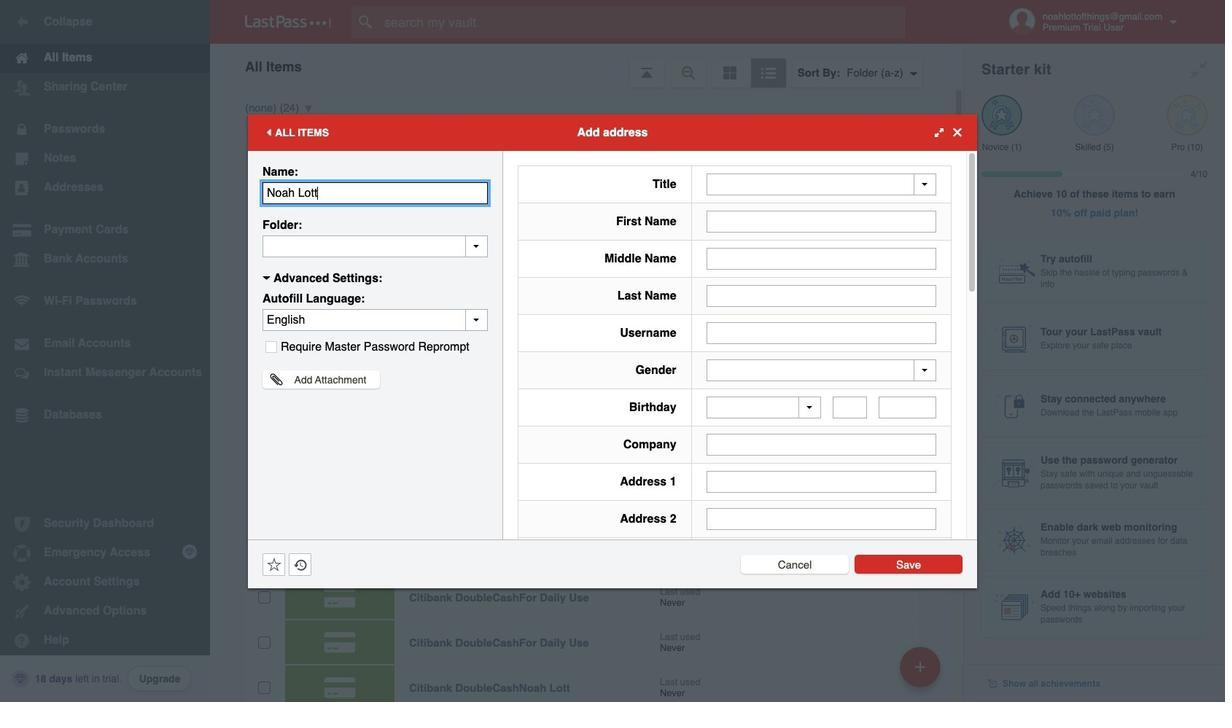 Task type: locate. For each thing, give the bounding box(es) containing it.
None text field
[[707, 210, 937, 232], [263, 235, 488, 257], [707, 248, 937, 270], [707, 471, 937, 493], [707, 508, 937, 530], [707, 210, 937, 232], [263, 235, 488, 257], [707, 248, 937, 270], [707, 471, 937, 493], [707, 508, 937, 530]]

search my vault text field
[[352, 6, 934, 38]]

main navigation navigation
[[0, 0, 210, 703]]

dialog
[[248, 114, 978, 703]]

None text field
[[263, 182, 488, 204], [707, 285, 937, 307], [707, 322, 937, 344], [833, 397, 868, 419], [879, 397, 937, 419], [707, 434, 937, 456], [263, 182, 488, 204], [707, 285, 937, 307], [707, 322, 937, 344], [833, 397, 868, 419], [879, 397, 937, 419], [707, 434, 937, 456]]



Task type: vqa. For each thing, say whether or not it's contained in the screenshot.
'New item' 'element'
no



Task type: describe. For each thing, give the bounding box(es) containing it.
new item image
[[916, 662, 926, 672]]

lastpass image
[[245, 15, 331, 28]]

Search search field
[[352, 6, 934, 38]]

vault options navigation
[[210, 44, 964, 88]]

new item navigation
[[895, 643, 950, 703]]



